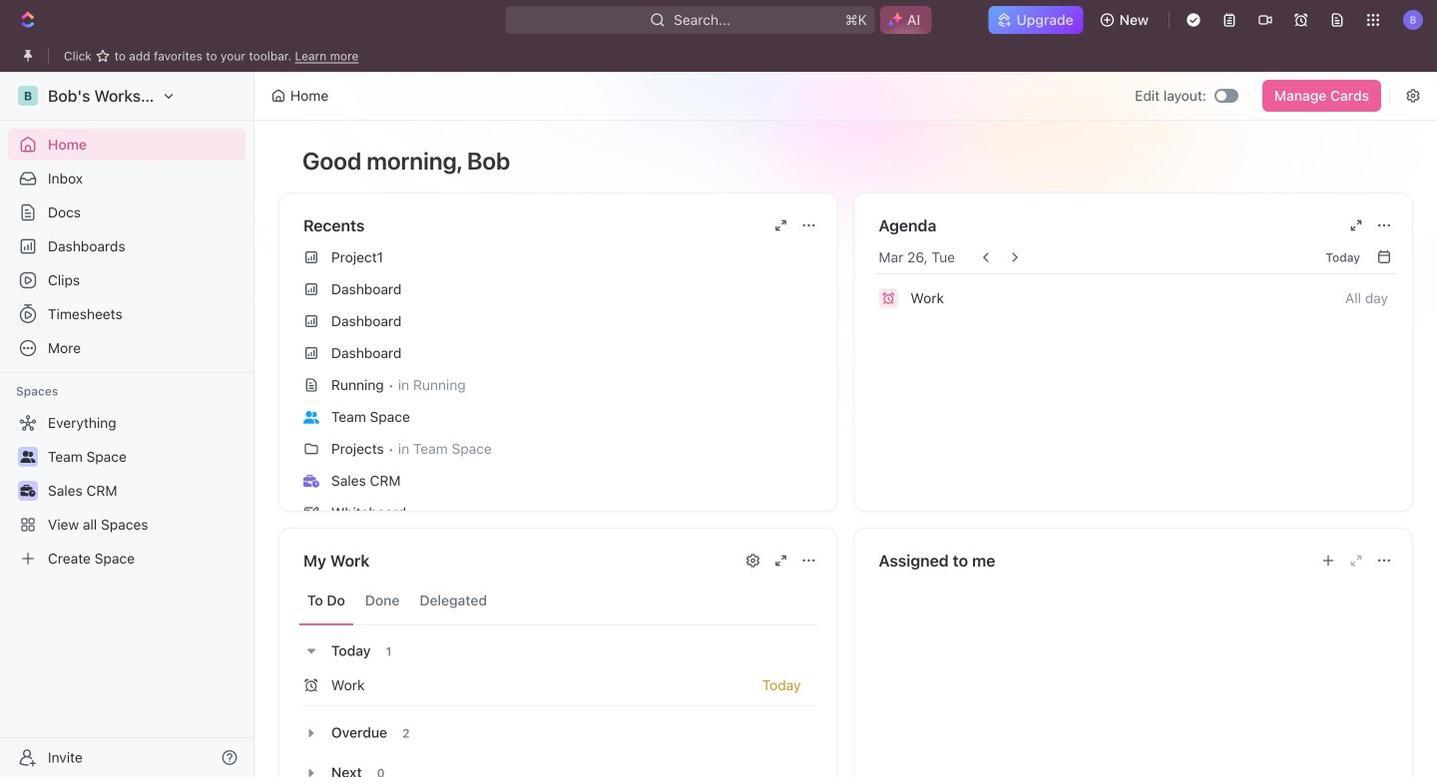 Task type: locate. For each thing, give the bounding box(es) containing it.
tab list
[[300, 577, 817, 626]]

business time image down user group image
[[304, 475, 320, 488]]

sidebar navigation
[[0, 72, 259, 778]]

0 horizontal spatial business time image
[[20, 485, 35, 497]]

business time image down user group icon
[[20, 485, 35, 497]]

user group image
[[20, 451, 35, 463]]

business time image
[[304, 475, 320, 488], [20, 485, 35, 497]]

business time image inside tree
[[20, 485, 35, 497]]

user group image
[[304, 411, 320, 424]]

tree
[[8, 407, 246, 575]]



Task type: vqa. For each thing, say whether or not it's contained in the screenshot.
rightmost ADD TASK button
no



Task type: describe. For each thing, give the bounding box(es) containing it.
1 horizontal spatial business time image
[[304, 475, 320, 488]]

bob's workspace, , element
[[18, 86, 38, 106]]

tree inside sidebar navigation
[[8, 407, 246, 575]]



